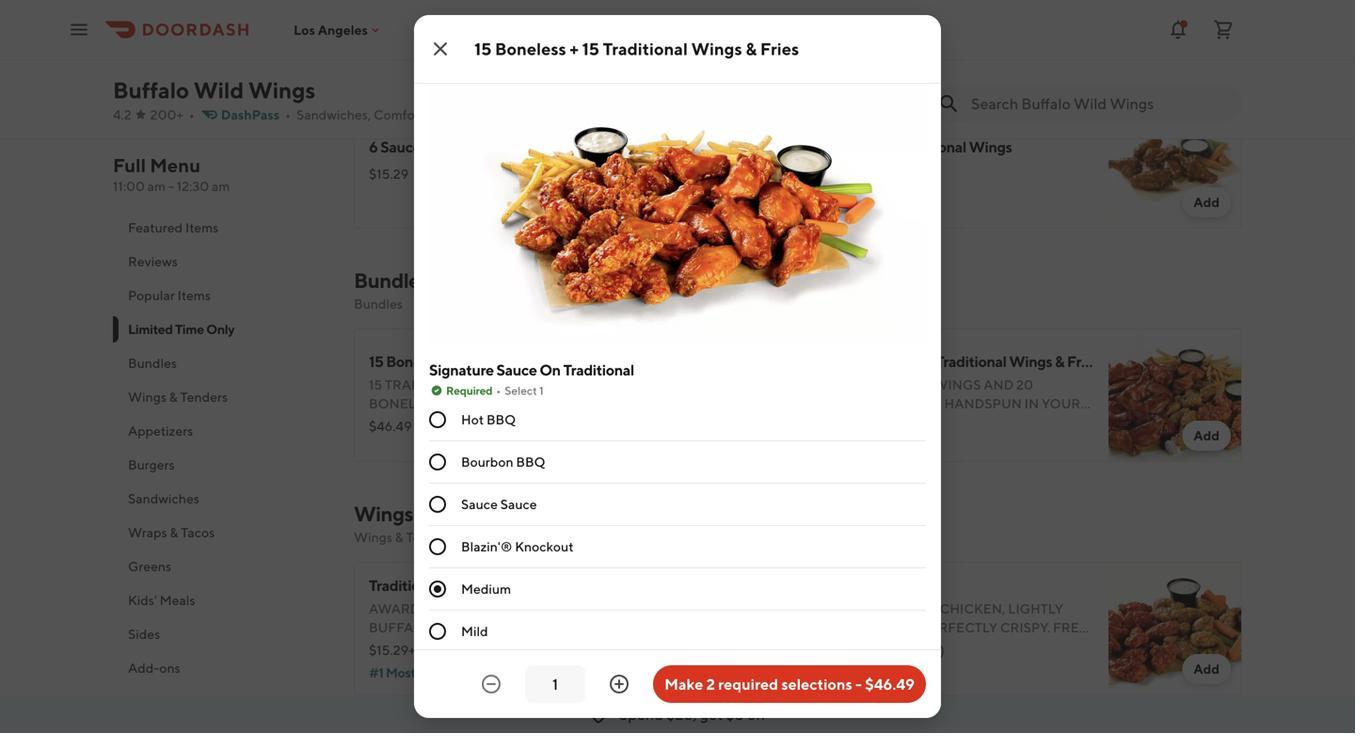 Task type: describe. For each thing, give the bounding box(es) containing it.
with inside the juicy all-white chicken, lightly breaded and perfectly crispy. free dip and veggies with every wings purchase
[[942, 639, 978, 654]]

dashpass •
[[221, 107, 291, 122]]

wraps & tacos
[[128, 525, 215, 540]]

featured items
[[128, 220, 219, 235]]

desserts button
[[113, 685, 331, 719]]

featured
[[128, 220, 183, 235]]

- for menu
[[168, 178, 174, 194]]

on
[[540, 361, 561, 379]]

boneless for 15 boneless + 15 traditional wings & fries
[[495, 39, 567, 59]]

and inside 15 boneless + 15 traditional wings & fries 15 traditional wings and 15 boneless wings handspun in your favorite sauce or dry seasoning. served with french fries.
[[529, 377, 559, 393]]

traditional for 15
[[385, 377, 476, 393]]

french for 15 boneless + 15 traditional wings & fries
[[464, 434, 521, 449]]

spend
[[619, 706, 664, 724]]

popular items button
[[113, 279, 331, 313]]

sauce for signature
[[497, 361, 537, 379]]

hot inside signature sauce on traditional group
[[461, 412, 484, 427]]

seasoning. for 20 boneless + 20 traditional wings & fries
[[991, 415, 1075, 430]]

reviews button
[[113, 245, 331, 279]]

6 hot bbq boneless wings image
[[657, 0, 791, 80]]

only
[[206, 322, 235, 337]]

add button for 15 boneless + 15 traditional wings & fries "image"
[[731, 421, 780, 451]]

popular items
[[128, 288, 211, 303]]

reviews
[[128, 254, 178, 269]]

meals
[[160, 593, 195, 608]]

hot bbq
[[461, 412, 516, 427]]

- for 2
[[856, 675, 862, 693]]

+ for 15 boneless + 15 traditional wings & fries 15 traditional wings and 15 boneless wings handspun in your favorite sauce or dry seasoning. served with french fries.
[[449, 353, 456, 370]]

tenders for wings & tenders
[[180, 389, 228, 405]]

wings & tenders button
[[113, 380, 331, 414]]

served for 20 boneless + 20 traditional wings & fries
[[821, 434, 874, 449]]

seasoning. for 15 boneless + 15 traditional wings & fries
[[539, 415, 623, 430]]

greens button
[[113, 550, 331, 584]]

1 horizontal spatial hot
[[832, 138, 858, 156]]

wings inside wings & tenders button
[[128, 389, 167, 405]]

most for #2
[[840, 665, 870, 681]]

buffalo,
[[369, 620, 435, 635]]

with inside 15 boneless + 15 traditional wings & fries 15 traditional wings and 15 boneless wings handspun in your favorite sauce or dry seasoning. served with french fries.
[[425, 434, 461, 449]]

78% (32)
[[446, 643, 497, 658]]

(32)
[[473, 643, 497, 658]]

los angeles
[[294, 22, 368, 37]]

$46.49 inside 'make 2 required selections - $46.49' button
[[865, 675, 915, 693]]

juicy all-white chicken, lightly breaded and perfectly crispy. free dip and veggies with every wings purchase
[[821, 601, 1088, 673]]

sauce for 6
[[381, 138, 421, 156]]

sandwiches, comfort
[[297, 107, 425, 122]]

traditional wings award-winning & authentic buffalo, new york-style wings. free dip and veggies with every wings purchase
[[369, 577, 610, 673]]

#2
[[821, 665, 838, 681]]

bundles for bundles bundles
[[354, 268, 429, 293]]

6 sauce sauce traditional wings
[[369, 138, 583, 156]]

6 hot bbq traditional wings image
[[1109, 95, 1243, 229]]

tacos
[[181, 525, 215, 540]]

add button for '6 sauce sauce boneless wings' image
[[1183, 39, 1231, 69]]

and inside 20 boneless + 20 traditional wings & fries 20 traditional wings and 20 boneless wings handspun in your favorite sauce or dry seasoning. served with french fries.
[[984, 377, 1014, 393]]

6 for 6 hot bbq traditional wings
[[821, 138, 830, 156]]

traditional wings image
[[657, 562, 791, 696]]

$5
[[726, 706, 744, 724]]

sandwiches button
[[113, 482, 331, 516]]

bundles for bundles
[[128, 355, 177, 371]]

+ for 15 boneless + 15 traditional wings & fries
[[570, 39, 579, 59]]

20 boneless + 20 traditional wings & fries image
[[1109, 329, 1243, 462]]

burgers button
[[113, 448, 331, 482]]

notification bell image
[[1167, 18, 1190, 41]]

6 sauce sauce traditional wings image
[[657, 95, 791, 229]]

with inside 15 traditional wings and 15 boneless wings handspun in your favorite sauce or dry seasoning. served with french fries.
[[742, 39, 778, 55]]

close 15 boneless + 15 traditional wings & fries image
[[429, 38, 452, 60]]

boneless for 20 boneless + 20 traditional wings & fries 20 traditional wings and 20 boneless wings handspun in your favorite sauce or dry seasoning. served with french fries.
[[842, 353, 902, 370]]

liked for 78%
[[418, 665, 451, 681]]

& inside traditional wings award-winning & authentic buffalo, new york-style wings. free dip and veggies with every wings purchase
[[493, 601, 501, 617]]

purchase inside the juicy all-white chicken, lightly breaded and perfectly crispy. free dip and veggies with every wings purchase
[[821, 658, 895, 673]]

sandwiches
[[128, 491, 199, 507]]

favorite for 20
[[821, 415, 887, 430]]

add for 6 hot bbq boneless wings image on the top of the page
[[742, 46, 768, 61]]

kids' meals
[[128, 593, 195, 608]]

sauce for 20 boneless + 20 traditional wings & fries
[[889, 415, 935, 430]]

add for '6 sauce sauce boneless wings' image
[[1194, 46, 1220, 61]]

• inside signature sauce on traditional group
[[496, 384, 501, 397]]

limited time only
[[128, 322, 235, 337]]

boneless inside 15 traditional wings and 15 boneless wings handspun in your favorite sauce or dry seasoning. served with french fries.
[[638, 20, 709, 36]]

required
[[719, 675, 779, 693]]

200+ •
[[150, 107, 195, 122]]

or inside 15 traditional wings and 15 boneless wings handspun in your favorite sauce or dry seasoning. served with french fries.
[[546, 39, 567, 55]]

0 vertical spatial bbq
[[861, 138, 893, 156]]

greens
[[128, 559, 171, 574]]

add-ons
[[128, 660, 180, 676]]

buffalo
[[113, 77, 189, 104]]

fries for 20 boneless + 20 traditional wings & fries 20 traditional wings and 20 boneless wings handspun in your favorite sauce or dry seasoning. served with french fries.
[[1068, 353, 1100, 370]]

served for 15 boneless + 15 traditional wings & fries
[[369, 434, 423, 449]]

off
[[747, 706, 766, 724]]

in inside 15 traditional wings and 15 boneless wings handspun in your favorite sauce or dry seasoning. served with french fries.
[[842, 20, 856, 36]]

bourbon bbq
[[461, 454, 546, 470]]

favorite for 15
[[369, 415, 435, 430]]

sandwiches,
[[297, 107, 371, 122]]

15 boneless + 15 traditional wings & fries 15 traditional wings and 15 boneless wings handspun in your favorite sauce or dry seasoning. served with french fries.
[[369, 353, 640, 449]]

winning
[[426, 601, 490, 617]]

6 sauce sauce boneless wings image
[[1109, 0, 1243, 80]]

76%
[[896, 643, 921, 658]]

all-
[[863, 601, 893, 617]]

your for 20 boneless + 20 traditional wings & fries
[[1042, 396, 1081, 411]]

bundles button
[[113, 346, 331, 380]]

open menu image
[[68, 18, 90, 41]]

add button for 6 hot bbq traditional wings image
[[1183, 187, 1231, 217]]

make 2 required selections - $46.49
[[665, 675, 915, 693]]

bbq for bourbon bbq
[[516, 454, 546, 470]]

• for $15.29+ •
[[419, 643, 425, 658]]

your for 15 boneless + 15 traditional wings & fries
[[590, 396, 629, 411]]

add button for boneless wings image
[[1183, 654, 1231, 684]]

Blazin'® Knockout radio
[[429, 539, 446, 555]]

add for traditional wings 'image'
[[742, 661, 768, 677]]

traditional & boneless combo image
[[657, 711, 791, 733]]

fries. for 15 boneless + 15 traditional wings & fries
[[523, 434, 564, 449]]

dashpass
[[221, 107, 280, 122]]

dip inside traditional wings award-winning & authentic buffalo, new york-style wings. free dip and veggies with every wings purchase
[[406, 639, 429, 654]]

78%
[[446, 643, 471, 658]]

(13)
[[923, 643, 945, 658]]

served inside 15 traditional wings and 15 boneless wings handspun in your favorite sauce or dry seasoning. served with french fries.
[[686, 39, 739, 55]]

mild
[[461, 624, 488, 639]]

knockout
[[515, 539, 574, 555]]

free inside the juicy all-white chicken, lightly breaded and perfectly crispy. free dip and veggies with every wings purchase
[[1053, 620, 1088, 635]]

los
[[294, 22, 315, 37]]

sauce sauce
[[461, 497, 537, 512]]

favorite inside 15 traditional wings and 15 boneless wings handspun in your favorite sauce or dry seasoning. served with french fries.
[[429, 39, 495, 55]]

crispy.
[[1001, 620, 1051, 635]]

bbq for hot bbq
[[487, 412, 516, 427]]

1 am from the left
[[148, 178, 166, 194]]

add-ons button
[[113, 651, 331, 685]]

buffalo wild wings
[[113, 77, 315, 104]]

appetizers
[[128, 423, 193, 439]]

purchase inside traditional wings award-winning & authentic buffalo, new york-style wings. free dip and veggies with every wings purchase
[[419, 658, 493, 673]]

burgers
[[128, 457, 175, 473]]

desserts
[[128, 694, 180, 710]]

add for 15 boneless + 15 traditional wings & fries "image"
[[742, 428, 768, 443]]

$13.79+ •
[[821, 643, 876, 658]]

wild
[[194, 77, 244, 104]]

french for 20 boneless + 20 traditional wings & fries
[[916, 434, 972, 449]]

4.2
[[113, 107, 131, 122]]

tenders for wings & tenders wings & tenders
[[434, 502, 506, 526]]

15 boneless + 15 traditional wings & fries image
[[657, 329, 791, 462]]

signature sauce on traditional
[[429, 361, 634, 379]]

6 hot bbq traditional wings
[[821, 138, 1013, 156]]

• for 200+ •
[[189, 107, 195, 122]]

1
[[540, 384, 544, 397]]

comfort
[[374, 107, 425, 122]]

traditional inside 15 boneless + 15 traditional wings & fries 15 traditional wings and 15 boneless wings handspun in your favorite sauce or dry seasoning. served with french fries.
[[476, 353, 547, 370]]

breaded
[[821, 620, 886, 635]]

traditional inside traditional wings award-winning & authentic buffalo, new york-style wings. free dip and veggies with every wings purchase
[[369, 577, 440, 595]]

award-
[[369, 601, 426, 617]]

authentic
[[504, 601, 581, 617]]

wings & tenders wings & tenders
[[354, 502, 506, 545]]

wings inside 15 boneless + 15 traditional wings & fries 15 traditional wings and 15 boneless wings handspun in your favorite sauce or dry seasoning. served with french fries.
[[550, 353, 593, 370]]

with inside 20 boneless + 20 traditional wings & fries 20 traditional wings and 20 boneless wings handspun in your favorite sauce or dry seasoning. served with french fries.
[[877, 434, 913, 449]]

seasoning. inside 15 traditional wings and 15 boneless wings handspun in your favorite sauce or dry seasoning. served with french fries.
[[599, 39, 683, 55]]

15 boneless + 15 traditional wings & fries
[[474, 39, 799, 59]]

bourbon
[[461, 454, 514, 470]]

featured items button
[[113, 211, 331, 245]]

boneless for 15 boneless + 15 traditional wings & fries
[[369, 396, 440, 411]]

add button for traditional wings 'image'
[[731, 654, 780, 684]]

traditional for 20
[[840, 377, 932, 393]]

#1 most liked
[[369, 665, 451, 681]]

• for $13.79+ •
[[870, 643, 876, 658]]



Task type: locate. For each thing, give the bounding box(es) containing it.
sauce inside 15 traditional wings and 15 boneless wings handspun in your favorite sauce or dry seasoning. served with french fries.
[[498, 39, 543, 55]]

dry inside 15 boneless + 15 traditional wings & fries 15 traditional wings and 15 boneless wings handspun in your favorite sauce or dry seasoning. served with french fries.
[[509, 415, 536, 430]]

fries inside dialog
[[761, 39, 799, 59]]

liked for 76%
[[872, 665, 905, 681]]

traditional
[[603, 39, 688, 59], [467, 138, 538, 156], [896, 138, 967, 156], [476, 353, 547, 370], [936, 353, 1007, 370], [564, 361, 634, 379], [369, 577, 440, 595]]

- inside full menu 11:00 am - 12:30 am
[[168, 178, 174, 194]]

in for 15 boneless + 15 traditional wings & fries
[[573, 396, 588, 411]]

or
[[546, 39, 567, 55], [486, 415, 506, 430], [938, 415, 958, 430]]

2 horizontal spatial dry
[[961, 415, 988, 430]]

bundles
[[354, 268, 429, 293], [354, 296, 403, 312], [128, 355, 177, 371]]

favorite inside 15 boneless + 15 traditional wings & fries 15 traditional wings and 15 boneless wings handspun in your favorite sauce or dry seasoning. served with french fries.
[[369, 415, 435, 430]]

0 horizontal spatial dry
[[509, 415, 536, 430]]

0 horizontal spatial $15.29
[[369, 166, 409, 182]]

2 horizontal spatial french
[[916, 434, 972, 449]]

free
[[1053, 620, 1088, 635], [369, 639, 404, 654]]

liked down 76%
[[872, 665, 905, 681]]

boneless inside 15 boneless + 15 traditional wings & fries 15 traditional wings and 15 boneless wings handspun in your favorite sauce or dry seasoning. served with french fries.
[[369, 396, 440, 411]]

favorite
[[429, 39, 495, 55], [369, 415, 435, 430], [821, 415, 887, 430]]

fries. inside 15 boneless + 15 traditional wings & fries 15 traditional wings and 15 boneless wings handspun in your favorite sauce or dry seasoning. served with french fries.
[[523, 434, 564, 449]]

signature
[[429, 361, 494, 379]]

fries inside 15 boneless + 15 traditional wings & fries 15 traditional wings and 15 boneless wings handspun in your favorite sauce or dry seasoning. served with french fries.
[[607, 353, 640, 370]]

dry for 15 boneless + 15 traditional wings & fries
[[509, 415, 536, 430]]

veggies
[[465, 639, 525, 654], [879, 639, 939, 654]]

or inside 20 boneless + 20 traditional wings & fries 20 traditional wings and 20 boneless wings handspun in your favorite sauce or dry seasoning. served with french fries.
[[938, 415, 958, 430]]

2 horizontal spatial sauce
[[889, 415, 935, 430]]

boneless wings image
[[1109, 562, 1243, 696]]

add-
[[128, 660, 159, 676]]

& inside 20 boneless + 20 traditional wings & fries 20 traditional wings and 20 boneless wings handspun in your favorite sauce or dry seasoning. served with french fries.
[[1055, 353, 1065, 370]]

1 horizontal spatial fries
[[761, 39, 799, 59]]

1 horizontal spatial sauce
[[498, 39, 543, 55]]

#1
[[369, 665, 384, 681]]

0 vertical spatial free
[[1053, 620, 1088, 635]]

most down $13.79+ •
[[840, 665, 870, 681]]

1 horizontal spatial am
[[212, 178, 230, 194]]

sauce
[[498, 39, 543, 55], [438, 415, 483, 430], [889, 415, 935, 430]]

veggies inside traditional wings award-winning & authentic buffalo, new york-style wings. free dip and veggies with every wings purchase
[[465, 639, 525, 654]]

los angeles button
[[294, 22, 383, 37]]

2 horizontal spatial in
[[1025, 396, 1039, 411]]

$15.29 for sauce
[[369, 166, 409, 182]]

wings inside traditional wings award-winning & authentic buffalo, new york-style wings. free dip and veggies with every wings purchase
[[443, 577, 486, 595]]

1 horizontal spatial purchase
[[821, 658, 895, 673]]

veggies down white
[[879, 639, 939, 654]]

1 horizontal spatial +
[[570, 39, 579, 59]]

boneless for 20 boneless + 20 traditional wings & fries
[[821, 396, 892, 411]]

wings inside 15 boneless + 15 traditional wings & fries dialog
[[692, 39, 743, 59]]

0 horizontal spatial 6
[[369, 138, 378, 156]]

• for dashpass •
[[285, 107, 291, 122]]

seasoning.
[[599, 39, 683, 55], [539, 415, 623, 430], [991, 415, 1075, 430]]

items up time
[[178, 288, 211, 303]]

seasoning. inside 15 boneless + 15 traditional wings & fries 15 traditional wings and 15 boneless wings handspun in your favorite sauce or dry seasoning. served with french fries.
[[539, 415, 623, 430]]

$46.49 left hot bbq radio
[[369, 418, 412, 434]]

+ for 20 boneless + 20 traditional wings & fries 20 traditional wings and 20 boneless wings handspun in your favorite sauce or dry seasoning. served with french fries.
[[905, 353, 912, 370]]

bundles inside bundles button
[[128, 355, 177, 371]]

am right 11:00
[[148, 178, 166, 194]]

traditional inside 15 boneless + 15 traditional wings & fries 15 traditional wings and 15 boneless wings handspun in your favorite sauce or dry seasoning. served with french fries.
[[385, 377, 476, 393]]

veggies inside the juicy all-white chicken, lightly breaded and perfectly crispy. free dip and veggies with every wings purchase
[[879, 639, 939, 654]]

boneless inside 15 boneless + 15 traditional wings & fries 15 traditional wings and 15 boneless wings handspun in your favorite sauce or dry seasoning. served with french fries.
[[386, 353, 446, 370]]

0 horizontal spatial boneless
[[369, 396, 440, 411]]

0 horizontal spatial purchase
[[419, 658, 493, 673]]

handspun inside 15 boneless + 15 traditional wings & fries 15 traditional wings and 15 boneless wings handspun in your favorite sauce or dry seasoning. served with french fries.
[[493, 396, 570, 411]]

handspun inside 15 traditional wings and 15 boneless wings handspun in your favorite sauce or dry seasoning. served with french fries.
[[762, 20, 839, 36]]

1 horizontal spatial $15.29
[[821, 166, 861, 182]]

free down buffalo,
[[369, 639, 404, 654]]

20 boneless + 20 traditional wings & fries 20 traditional wings and 20 boneless wings handspun in your favorite sauce or dry seasoning. served with french fries.
[[821, 353, 1100, 449]]

perfectly
[[922, 620, 998, 635]]

#2 most liked
[[821, 665, 905, 681]]

1 vertical spatial bbq
[[487, 412, 516, 427]]

boneless inside dialog
[[495, 39, 567, 59]]

1 dip from the left
[[406, 639, 429, 654]]

every down "wings."
[[566, 639, 610, 654]]

traditional inside group
[[564, 361, 634, 379]]

1 horizontal spatial dip
[[821, 639, 844, 654]]

1 horizontal spatial handspun
[[762, 20, 839, 36]]

1 purchase from the left
[[419, 658, 493, 673]]

1 6 from the left
[[369, 138, 378, 156]]

1 veggies from the left
[[465, 639, 525, 654]]

and inside 15 traditional wings and 15 boneless wings handspun in your favorite sauce or dry seasoning. served with french fries.
[[589, 20, 619, 36]]

purchase
[[419, 658, 493, 673], [821, 658, 895, 673]]

purchase down breaded at bottom
[[821, 658, 895, 673]]

every inside traditional wings award-winning & authentic buffalo, new york-style wings. free dip and veggies with every wings purchase
[[566, 639, 610, 654]]

2 vertical spatial bundles
[[128, 355, 177, 371]]

$46.49 down 76%
[[865, 675, 915, 693]]

1 every from the left
[[566, 639, 610, 654]]

2 horizontal spatial or
[[938, 415, 958, 430]]

+ inside 20 boneless + 20 traditional wings & fries 20 traditional wings and 20 boneless wings handspun in your favorite sauce or dry seasoning. served with french fries.
[[905, 353, 912, 370]]

medium
[[461, 581, 511, 597]]

2 horizontal spatial fries
[[1068, 353, 1100, 370]]

or for 15 boneless + 15 traditional wings & fries
[[486, 415, 506, 430]]

1 $15.29 from the left
[[369, 166, 409, 182]]

kids'
[[128, 593, 157, 608]]

blazin'®
[[461, 539, 513, 555]]

Bourbon BBQ radio
[[429, 454, 446, 471]]

$15.29+
[[369, 643, 416, 658]]

wraps
[[128, 525, 167, 540]]

1 vertical spatial items
[[178, 288, 211, 303]]

1 liked from the left
[[418, 665, 451, 681]]

decrease quantity by 1 image
[[480, 673, 503, 696]]

ons
[[159, 660, 180, 676]]

most down "$15.29+ •"
[[386, 665, 416, 681]]

2 am from the left
[[212, 178, 230, 194]]

2
[[707, 675, 715, 693]]

kids' meals button
[[113, 584, 331, 618]]

fries. inside 20 boneless + 20 traditional wings & fries 20 traditional wings and 20 boneless wings handspun in your favorite sauce or dry seasoning. served with french fries.
[[975, 434, 1016, 449]]

style
[[517, 620, 557, 635]]

your inside 15 boneless + 15 traditional wings & fries 15 traditional wings and 15 boneless wings handspun in your favorite sauce or dry seasoning. served with french fries.
[[590, 396, 629, 411]]

make
[[665, 675, 704, 693]]

0 horizontal spatial sauce
[[438, 415, 483, 430]]

6 for 6 sauce sauce traditional wings
[[369, 138, 378, 156]]

2 6 from the left
[[821, 138, 830, 156]]

wings inside 20 boneless + 20 traditional wings & fries 20 traditional wings and 20 boneless wings handspun in your favorite sauce or dry seasoning. served with french fries.
[[1010, 353, 1053, 370]]

0 vertical spatial hot
[[832, 138, 858, 156]]

items inside button
[[185, 220, 219, 235]]

sauce
[[381, 138, 421, 156], [424, 138, 464, 156], [497, 361, 537, 379], [461, 497, 498, 512], [501, 497, 537, 512]]

your
[[859, 20, 898, 36], [590, 396, 629, 411], [1042, 396, 1081, 411]]

veggies down the york- on the bottom left
[[465, 639, 525, 654]]

1 horizontal spatial your
[[859, 20, 898, 36]]

served inside 20 boneless + 20 traditional wings & fries 20 traditional wings and 20 boneless wings handspun in your favorite sauce or dry seasoning. served with french fries.
[[821, 434, 874, 449]]

with inside traditional wings award-winning & authentic buffalo, new york-style wings. free dip and veggies with every wings purchase
[[527, 639, 563, 654]]

wings inside traditional wings award-winning & authentic buffalo, new york-style wings. free dip and veggies with every wings purchase
[[369, 658, 416, 673]]

2 vertical spatial bbq
[[516, 454, 546, 470]]

15
[[429, 20, 443, 36], [622, 20, 635, 36], [474, 39, 492, 59], [582, 39, 600, 59], [369, 353, 384, 370], [459, 353, 473, 370], [369, 377, 382, 393], [561, 377, 575, 393]]

12:30
[[177, 178, 209, 194]]

fries inside 20 boneless + 20 traditional wings & fries 20 traditional wings and 20 boneless wings handspun in your favorite sauce or dry seasoning. served with french fries.
[[1068, 353, 1100, 370]]

Medium radio
[[429, 581, 446, 598]]

$15.29 for hot
[[821, 166, 861, 182]]

add for 6 hot bbq traditional wings image
[[1194, 194, 1220, 210]]

1 vertical spatial $46.49
[[865, 675, 915, 693]]

2 purchase from the left
[[821, 658, 895, 673]]

signature sauce on traditional group
[[429, 360, 926, 733]]

sauce inside 20 boneless + 20 traditional wings & fries 20 traditional wings and 20 boneless wings handspun in your favorite sauce or dry seasoning. served with french fries.
[[889, 415, 935, 430]]

served inside 15 boneless + 15 traditional wings & fries 15 traditional wings and 15 boneless wings handspun in your favorite sauce or dry seasoning. served with french fries.
[[369, 434, 423, 449]]

1 vertical spatial free
[[369, 639, 404, 654]]

2 most from the left
[[840, 665, 870, 681]]

fries for 15 boneless + 15 traditional wings & fries
[[761, 39, 799, 59]]

2 liked from the left
[[872, 665, 905, 681]]

0 vertical spatial $46.49
[[369, 418, 412, 434]]

2 dip from the left
[[821, 639, 844, 654]]

0 horizontal spatial +
[[449, 353, 456, 370]]

Sauce Sauce radio
[[429, 496, 446, 513]]

tenders inside button
[[180, 389, 228, 405]]

1 horizontal spatial veggies
[[879, 639, 939, 654]]

new
[[438, 620, 471, 635]]

boneless inside 20 boneless + 20 traditional wings & fries 20 traditional wings and 20 boneless wings handspun in your favorite sauce or dry seasoning. served with french fries.
[[821, 396, 892, 411]]

$15.29 down 6 hot bbq traditional wings
[[821, 166, 861, 182]]

add button for 6 sauce sauce traditional wings image
[[731, 187, 780, 217]]

dip down buffalo,
[[406, 639, 429, 654]]

1 vertical spatial tenders
[[434, 502, 506, 526]]

0 vertical spatial items
[[185, 220, 219, 235]]

angeles
[[318, 22, 368, 37]]

hot
[[832, 138, 858, 156], [461, 412, 484, 427]]

boneless for 15 boneless + 15 traditional wings & fries 15 traditional wings and 15 boneless wings handspun in your favorite sauce or dry seasoning. served with french fries.
[[386, 353, 446, 370]]

0 horizontal spatial dip
[[406, 639, 429, 654]]

in
[[842, 20, 856, 36], [573, 396, 588, 411], [1025, 396, 1039, 411]]

blazin'® knockout
[[461, 539, 574, 555]]

sauce inside 15 boneless + 15 traditional wings & fries 15 traditional wings and 15 boneless wings handspun in your favorite sauce or dry seasoning. served with french fries.
[[438, 415, 483, 430]]

sides
[[128, 627, 160, 642]]

- inside button
[[856, 675, 862, 693]]

15 boneless + 15 traditional wings & fries dialog
[[414, 0, 941, 733]]

fries. for 20 boneless + 20 traditional wings & fries
[[975, 434, 1016, 449]]

1 horizontal spatial or
[[546, 39, 567, 55]]

2 every from the left
[[981, 639, 1025, 654]]

purchase down the new
[[419, 658, 493, 673]]

dry for 20 boneless + 20 traditional wings & fries
[[961, 415, 988, 430]]

in inside 15 boneless + 15 traditional wings & fries 15 traditional wings and 15 boneless wings handspun in your favorite sauce or dry seasoning. served with french fries.
[[573, 396, 588, 411]]

traditional
[[445, 20, 536, 36], [385, 377, 476, 393], [840, 377, 932, 393]]

white
[[893, 601, 938, 617]]

dry inside 20 boneless + 20 traditional wings & fries 20 traditional wings and 20 boneless wings handspun in your favorite sauce or dry seasoning. served with french fries.
[[961, 415, 988, 430]]

add button for 20 boneless + 20 traditional wings & fries image
[[1183, 421, 1231, 451]]

selections
[[782, 675, 853, 693]]

1 horizontal spatial served
[[686, 39, 739, 55]]

$15.29+ •
[[369, 643, 425, 658]]

every inside the juicy all-white chicken, lightly breaded and perfectly crispy. free dip and veggies with every wings purchase
[[981, 639, 1025, 654]]

& inside 15 boneless + 15 traditional wings & fries 15 traditional wings and 15 boneless wings handspun in your favorite sauce or dry seasoning. served with french fries.
[[595, 353, 605, 370]]

2 veggies from the left
[[879, 639, 939, 654]]

full menu 11:00 am - 12:30 am
[[113, 154, 230, 194]]

handspun inside 20 boneless + 20 traditional wings & fries 20 traditional wings and 20 boneless wings handspun in your favorite sauce or dry seasoning. served with french fries.
[[945, 396, 1022, 411]]

& inside button
[[169, 389, 178, 405]]

0 items, open order cart image
[[1213, 18, 1235, 41]]

wings.
[[560, 620, 610, 635]]

& inside dialog
[[746, 39, 757, 59]]

1 vertical spatial -
[[856, 675, 862, 693]]

am right 12:30
[[212, 178, 230, 194]]

wraps & tacos button
[[113, 516, 331, 550]]

• up #1 most liked
[[419, 643, 425, 658]]

• right the 200+
[[189, 107, 195, 122]]

$13.79+
[[821, 643, 866, 658]]

fries. inside 15 traditional wings and 15 boneless wings handspun in your favorite sauce or dry seasoning. served with french fries.
[[840, 39, 881, 55]]

traditional inside 15 traditional wings and 15 boneless wings handspun in your favorite sauce or dry seasoning. served with french fries.
[[445, 20, 536, 36]]

0 horizontal spatial liked
[[418, 665, 451, 681]]

11:00
[[113, 178, 145, 194]]

sides button
[[113, 618, 331, 651]]

0 horizontal spatial hot
[[461, 412, 484, 427]]

and inside traditional wings award-winning & authentic buffalo, new york-style wings. free dip and veggies with every wings purchase
[[432, 639, 462, 654]]

& inside button
[[170, 525, 178, 540]]

boneless inside 20 boneless + 20 traditional wings & fries 20 traditional wings and 20 boneless wings handspun in your favorite sauce or dry seasoning. served with french fries.
[[842, 353, 902, 370]]

Hot BBQ radio
[[429, 411, 446, 428]]

0 horizontal spatial boneless
[[386, 353, 446, 370]]

dip
[[406, 639, 429, 654], [821, 639, 844, 654]]

bbq
[[861, 138, 893, 156], [487, 412, 516, 427], [516, 454, 546, 470]]

get
[[700, 706, 723, 724]]

2 horizontal spatial boneless
[[821, 396, 892, 411]]

or for 20 boneless + 20 traditional wings & fries
[[938, 415, 958, 430]]

• up #2 most liked
[[870, 643, 876, 658]]

favorite inside 20 boneless + 20 traditional wings & fries 20 traditional wings and 20 boneless wings handspun in your favorite sauce or dry seasoning. served with french fries.
[[821, 415, 887, 430]]

0 vertical spatial bundles
[[354, 268, 429, 293]]

fries for 15 boneless + 15 traditional wings & fries 15 traditional wings and 15 boneless wings handspun in your favorite sauce or dry seasoning. served with french fries.
[[607, 353, 640, 370]]

handspun for 20 boneless + 20 traditional wings & fries
[[945, 396, 1022, 411]]

0 vertical spatial tenders
[[180, 389, 228, 405]]

sauce for sauce
[[501, 497, 537, 512]]

+ inside dialog
[[570, 39, 579, 59]]

traditional inside 20 boneless + 20 traditional wings & fries 20 traditional wings and 20 boneless wings handspun in your favorite sauce or dry seasoning. served with french fries.
[[840, 377, 932, 393]]

0 horizontal spatial fries.
[[523, 434, 564, 449]]

bundles bundles
[[354, 268, 429, 312]]

0 horizontal spatial served
[[369, 434, 423, 449]]

2 horizontal spatial boneless
[[842, 353, 902, 370]]

0 horizontal spatial french
[[464, 434, 521, 449]]

wings inside the juicy all-white chicken, lightly breaded and perfectly crispy. free dip and veggies with every wings purchase
[[1027, 639, 1075, 654]]

wings
[[539, 20, 586, 36], [712, 20, 759, 36], [479, 377, 526, 393], [934, 377, 981, 393], [443, 396, 490, 411], [895, 396, 942, 411], [1027, 639, 1075, 654], [369, 658, 416, 673]]

1 horizontal spatial every
[[981, 639, 1025, 654]]

• left select
[[496, 384, 501, 397]]

free inside traditional wings award-winning & authentic buffalo, new york-style wings. free dip and veggies with every wings purchase
[[369, 639, 404, 654]]

2 horizontal spatial served
[[821, 434, 874, 449]]

tenders up blazin'®
[[434, 502, 506, 526]]

$46.49
[[369, 418, 412, 434], [865, 675, 915, 693]]

french inside 15 boneless + 15 traditional wings & fries 15 traditional wings and 15 boneless wings handspun in your favorite sauce or dry seasoning. served with french fries.
[[464, 434, 521, 449]]

1 horizontal spatial fries.
[[840, 39, 881, 55]]

Item Search search field
[[972, 93, 1228, 114]]

french
[[781, 39, 837, 55], [464, 434, 521, 449], [916, 434, 972, 449]]

dip up #2
[[821, 639, 844, 654]]

1 horizontal spatial -
[[856, 675, 862, 693]]

required
[[446, 384, 493, 397]]

1 horizontal spatial in
[[842, 20, 856, 36]]

boneless
[[638, 20, 709, 36], [369, 396, 440, 411], [821, 396, 892, 411]]

in for 20 boneless + 20 traditional wings & fries
[[1025, 396, 1039, 411]]

wings
[[692, 39, 743, 59], [248, 77, 315, 104], [540, 138, 583, 156], [969, 138, 1013, 156], [550, 353, 593, 370], [1010, 353, 1053, 370], [128, 389, 167, 405], [354, 502, 413, 526], [354, 530, 393, 545], [443, 577, 486, 595]]

your inside 20 boneless + 20 traditional wings & fries 20 traditional wings and 20 boneless wings handspun in your favorite sauce or dry seasoning. served with french fries.
[[1042, 396, 1081, 411]]

add button
[[731, 39, 780, 69], [1183, 39, 1231, 69], [731, 187, 780, 217], [1183, 187, 1231, 217], [731, 421, 780, 451], [1183, 421, 1231, 451], [731, 654, 780, 684], [1183, 654, 1231, 684]]

limited
[[128, 322, 173, 337]]

1 horizontal spatial boneless
[[638, 20, 709, 36]]

Current quantity is 1 number field
[[537, 674, 574, 695]]

0 horizontal spatial fries
[[607, 353, 640, 370]]

most
[[386, 665, 416, 681], [840, 665, 870, 681]]

2 $15.29 from the left
[[821, 166, 861, 182]]

add button for 6 hot bbq boneless wings image on the top of the page
[[731, 39, 780, 69]]

Mild radio
[[429, 623, 446, 640]]

0 horizontal spatial veggies
[[465, 639, 525, 654]]

1 horizontal spatial free
[[1053, 620, 1088, 635]]

- down menu at the left top of the page
[[168, 178, 174, 194]]

0 horizontal spatial free
[[369, 639, 404, 654]]

items for featured items
[[185, 220, 219, 235]]

2 horizontal spatial +
[[905, 353, 912, 370]]

fries
[[761, 39, 799, 59], [607, 353, 640, 370], [1068, 353, 1100, 370]]

sauce for 15 boneless + 15 traditional wings & fries
[[438, 415, 483, 430]]

- right #2
[[856, 675, 862, 693]]

appetizers button
[[113, 414, 331, 448]]

0 horizontal spatial most
[[386, 665, 416, 681]]

• select 1
[[496, 384, 544, 397]]

seasoning. inside 20 boneless + 20 traditional wings & fries 20 traditional wings and 20 boneless wings handspun in your favorite sauce or dry seasoning. served with french fries.
[[991, 415, 1075, 430]]

liked
[[418, 665, 451, 681], [872, 665, 905, 681]]

items up reviews button
[[185, 220, 219, 235]]

0 horizontal spatial in
[[573, 396, 588, 411]]

2 horizontal spatial fries.
[[975, 434, 1016, 449]]

or inside 15 boneless + 15 traditional wings & fries 15 traditional wings and 15 boneless wings handspun in your favorite sauce or dry seasoning. served with french fries.
[[486, 415, 506, 430]]

items for popular items
[[178, 288, 211, 303]]

in inside 20 boneless + 20 traditional wings & fries 20 traditional wings and 20 boneless wings handspun in your favorite sauce or dry seasoning. served with french fries.
[[1025, 396, 1039, 411]]

• right dashpass
[[285, 107, 291, 122]]

dry inside 15 traditional wings and 15 boneless wings handspun in your favorite sauce or dry seasoning. served with french fries.
[[569, 39, 597, 55]]

french inside 20 boneless + 20 traditional wings & fries 20 traditional wings and 20 boneless wings handspun in your favorite sauce or dry seasoning. served with french fries.
[[916, 434, 972, 449]]

increase quantity by 1 image
[[608, 673, 631, 696]]

wings & tenders
[[128, 389, 228, 405]]

menu
[[150, 154, 201, 177]]

200+
[[150, 107, 183, 122]]

free down 'lightly'
[[1053, 620, 1088, 635]]

1 horizontal spatial most
[[840, 665, 870, 681]]

0 horizontal spatial -
[[168, 178, 174, 194]]

0 horizontal spatial handspun
[[493, 396, 570, 411]]

traditional inside 20 boneless + 20 traditional wings & fries 20 traditional wings and 20 boneless wings handspun in your favorite sauce or dry seasoning. served with french fries.
[[936, 353, 1007, 370]]

most for #1
[[386, 665, 416, 681]]

items inside button
[[178, 288, 211, 303]]

add for 20 boneless + 20 traditional wings & fries image
[[1194, 428, 1220, 443]]

1 vertical spatial hot
[[461, 412, 484, 427]]

bundles inside bundles bundles
[[354, 296, 403, 312]]

0 horizontal spatial $46.49
[[369, 418, 412, 434]]

spend $25, get $5 off
[[619, 706, 766, 724]]

add for boneless wings image
[[1194, 661, 1220, 677]]

1 horizontal spatial 6
[[821, 138, 830, 156]]

2 vertical spatial tenders
[[406, 530, 454, 545]]

tenders down sauce sauce radio
[[406, 530, 454, 545]]

juicy
[[821, 601, 860, 617]]

add for 6 sauce sauce traditional wings image
[[742, 194, 768, 210]]

your inside 15 traditional wings and 15 boneless wings handspun in your favorite sauce or dry seasoning. served with french fries.
[[859, 20, 898, 36]]

1 horizontal spatial $46.49
[[865, 675, 915, 693]]

0 vertical spatial -
[[168, 178, 174, 194]]

$13.79
[[369, 17, 407, 33]]

$15.29 down comfort
[[369, 166, 409, 182]]

liked down 78% on the bottom of page
[[418, 665, 451, 681]]

french inside 15 traditional wings and 15 boneless wings handspun in your favorite sauce or dry seasoning. served with french fries.
[[781, 39, 837, 55]]

every down crispy.
[[981, 639, 1025, 654]]

+ inside 15 boneless + 15 traditional wings & fries 15 traditional wings and 15 boneless wings handspun in your favorite sauce or dry seasoning. served with french fries.
[[449, 353, 456, 370]]

items
[[185, 220, 219, 235], [178, 288, 211, 303]]

0 horizontal spatial your
[[590, 396, 629, 411]]

1 vertical spatial bundles
[[354, 296, 403, 312]]

tenders down bundles button
[[180, 389, 228, 405]]

1 horizontal spatial dry
[[569, 39, 597, 55]]

1 horizontal spatial french
[[781, 39, 837, 55]]

1 most from the left
[[386, 665, 416, 681]]

handspun for 15 boneless + 15 traditional wings & fries
[[493, 396, 570, 411]]

select
[[505, 384, 537, 397]]

0 horizontal spatial am
[[148, 178, 166, 194]]

2 horizontal spatial your
[[1042, 396, 1081, 411]]

0 horizontal spatial or
[[486, 415, 506, 430]]

0 horizontal spatial every
[[566, 639, 610, 654]]

dip inside the juicy all-white chicken, lightly breaded and perfectly crispy. free dip and veggies with every wings purchase
[[821, 639, 844, 654]]

2 horizontal spatial handspun
[[945, 396, 1022, 411]]

1 horizontal spatial liked
[[872, 665, 905, 681]]

1 horizontal spatial boneless
[[495, 39, 567, 59]]



Task type: vqa. For each thing, say whether or not it's contained in the screenshot.
70%
no



